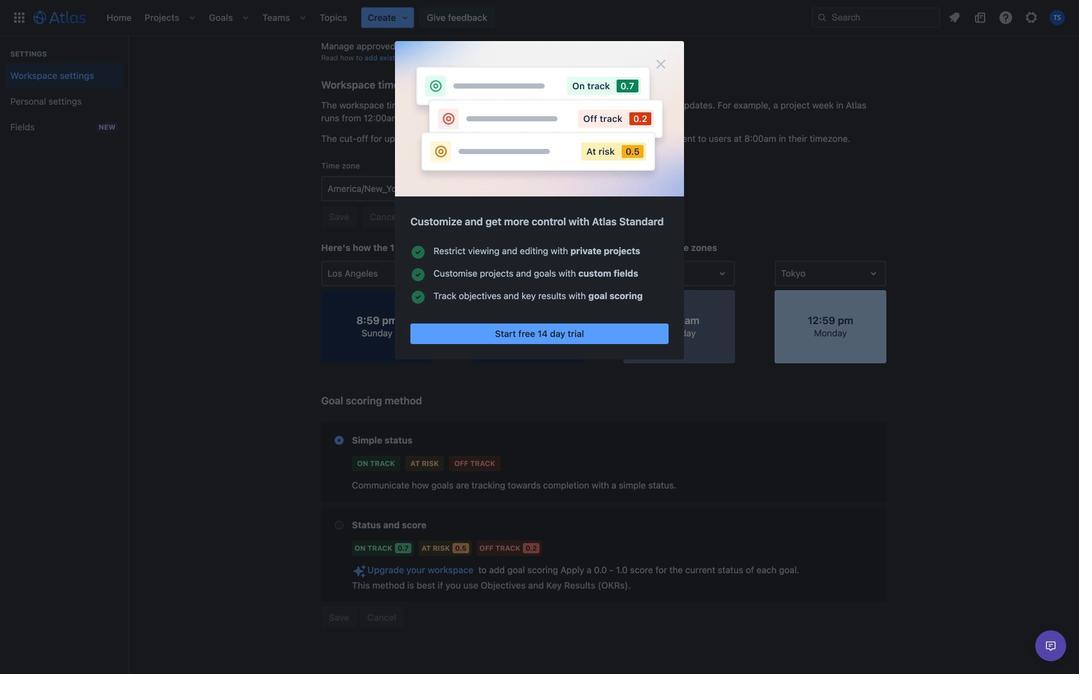Task type: vqa. For each thing, say whether or not it's contained in the screenshot.
settings image
no



Task type: describe. For each thing, give the bounding box(es) containing it.
close banner image
[[653, 57, 669, 72]]

0 vertical spatial an external link image
[[490, 12, 500, 22]]

2 open image from the left
[[715, 266, 730, 281]]

1 vertical spatial an external link image
[[484, 40, 494, 51]]

help image
[[998, 10, 1014, 25]]

1 atlas feature image from the top
[[411, 267, 426, 283]]

top element
[[8, 0, 812, 36]]

atlas feature image
[[411, 245, 426, 260]]

atlas paid feature image
[[352, 564, 367, 579]]

2 atlas feature image from the top
[[411, 290, 426, 305]]



Task type: locate. For each thing, give the bounding box(es) containing it.
an external link image
[[490, 12, 500, 22], [484, 40, 494, 51]]

3 open image from the left
[[866, 266, 881, 281]]

group
[[5, 36, 123, 144]]

2 horizontal spatial open image
[[866, 266, 881, 281]]

open image
[[412, 266, 428, 281], [715, 266, 730, 281], [866, 266, 881, 281]]

atlas feature image
[[411, 267, 426, 283], [411, 290, 426, 305]]

None search field
[[812, 7, 941, 28]]

0 vertical spatial open image
[[564, 181, 579, 197]]

0 horizontal spatial open image
[[412, 266, 428, 281]]

banner
[[0, 0, 1079, 36]]

open intercom messenger image
[[1043, 639, 1059, 654]]

0 vertical spatial atlas feature image
[[411, 267, 426, 283]]

1 vertical spatial open image
[[564, 266, 579, 281]]

search image
[[817, 13, 827, 23]]

Search field
[[812, 7, 941, 28]]

open image
[[564, 181, 579, 197], [564, 266, 579, 281]]

1 horizontal spatial open image
[[715, 266, 730, 281]]

1 vertical spatial atlas feature image
[[411, 290, 426, 305]]

1 open image from the left
[[412, 266, 428, 281]]



